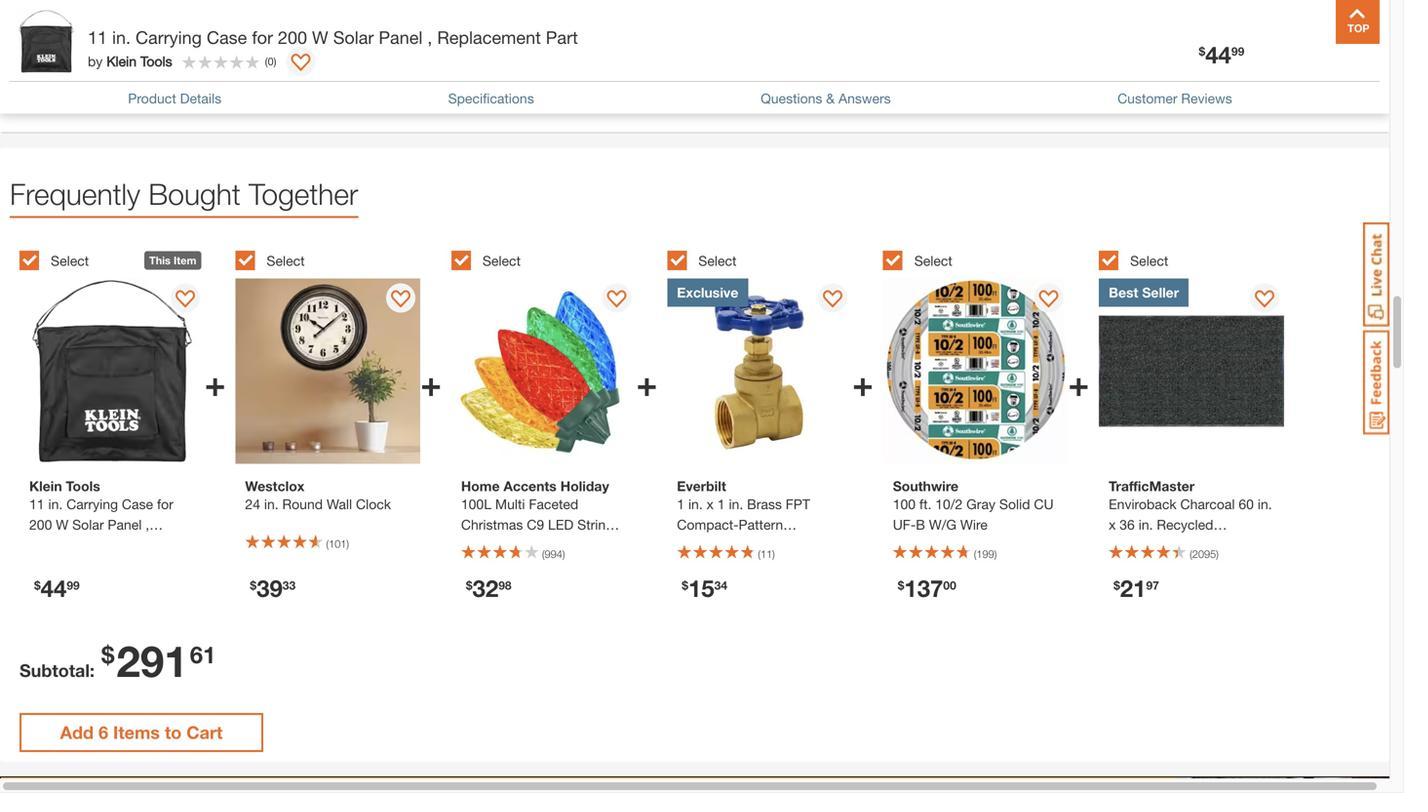 Task type: describe. For each thing, give the bounding box(es) containing it.
$ inside subtotal: $ 291 61
[[101, 640, 115, 668]]

compact-
[[677, 516, 739, 533]]

1 / 6 group
[[20, 240, 226, 630]]

faceted
[[529, 496, 579, 512]]

product image image
[[15, 10, 78, 73]]

w/g
[[930, 516, 957, 533]]

2 display image from the left
[[391, 290, 411, 310]]

gray
[[967, 496, 996, 512]]

( 11 )
[[758, 548, 775, 560]]

( 101 )
[[326, 537, 349, 550]]

customer reviews
[[1118, 90, 1233, 106]]

1 vertical spatial the
[[299, 94, 318, 110]]

11 in. carrying case for 200 w solar panel , replacement part
[[88, 27, 578, 48]]

by
[[88, 53, 103, 69]]

recycled
[[1157, 516, 1214, 533]]

,
[[428, 27, 433, 48]]

in. inside westclox 24 in. round wall clock
[[264, 496, 279, 512]]

westclox
[[245, 478, 305, 494]]

display image inside 3 / 6 group
[[608, 290, 627, 310]]

100 ft. 10/2 gray solid cu uf-b w/g wire image
[[884, 279, 1069, 464]]

if
[[20, 94, 27, 110]]

by klein tools
[[88, 53, 172, 69]]

regarding
[[238, 94, 295, 110]]

15
[[689, 574, 715, 602]]

charcoal
[[1181, 496, 1236, 512]]

100l multi faceted christmas c9 led string lights image
[[452, 279, 637, 464]]

add 6 items to cart
[[60, 722, 223, 743]]

first
[[112, 42, 149, 63]]

select for 3 / 6 group
[[483, 253, 521, 269]]

product details
[[128, 90, 222, 106]]

in. right 60
[[1258, 496, 1273, 512]]

string
[[578, 516, 614, 533]]

best seller
[[1109, 284, 1180, 300]]

+ inside 4 / 6 group
[[853, 362, 874, 404]]

33
[[283, 578, 296, 592]]

to
[[165, 722, 182, 743]]

200
[[278, 27, 307, 48]]

customer
[[322, 94, 380, 110]]

wall
[[327, 496, 352, 512]]

60
[[1239, 496, 1255, 512]]

live chat image
[[1364, 222, 1390, 327]]

review
[[154, 42, 215, 63]]

accents
[[504, 478, 557, 494]]

) for 39
[[347, 537, 349, 550]]

97
[[1147, 578, 1160, 592]]

replacement
[[437, 27, 541, 48]]

trafficmaster
[[1109, 478, 1195, 494]]

24
[[245, 496, 260, 512]]

( down 'for'
[[265, 55, 268, 68]]

service
[[383, 94, 427, 110]]

291
[[116, 635, 188, 686]]

ft.
[[920, 496, 932, 512]]

subtotal:
[[20, 660, 95, 681]]

display image inside 4 / 6 group
[[824, 290, 843, 310]]

led
[[548, 516, 574, 533]]

+ for 137
[[1069, 362, 1090, 404]]

24 in. round wall clock image
[[236, 279, 421, 464]]

$ inside $ 137 00
[[898, 578, 905, 592]]

) for 137
[[995, 548, 997, 560]]

clock
[[356, 496, 391, 512]]

received
[[456, 94, 508, 110]]

multi
[[495, 496, 525, 512]]

b
[[916, 516, 926, 533]]

( for 21
[[1190, 548, 1193, 560]]

wire
[[961, 516, 988, 533]]

0
[[268, 55, 274, 68]]

questions & answers
[[761, 90, 891, 106]]

6 / 6 group
[[1100, 240, 1306, 630]]

klein
[[107, 53, 137, 69]]

lights
[[461, 537, 499, 553]]

feedback link image
[[1364, 330, 1390, 435]]

1 1 from the left
[[677, 496, 685, 512]]

part
[[546, 27, 578, 48]]

solar
[[333, 27, 374, 48]]

0 horizontal spatial display image
[[291, 54, 311, 73]]

or
[[153, 94, 165, 110]]

specifications
[[448, 90, 534, 106]]

0 vertical spatial $ 44 99
[[1200, 40, 1245, 68]]

display image inside 6 / 6 group
[[1256, 290, 1275, 310]]

in. down everbilt
[[689, 496, 703, 512]]

questions
[[90, 94, 149, 110]]

select for 1 / 6 group
[[51, 253, 89, 269]]

10/2
[[936, 496, 963, 512]]

4 / 6 group
[[668, 240, 874, 630]]

in. up klein
[[112, 27, 131, 48]]

frequently bought together
[[10, 177, 358, 211]]

0 horizontal spatial 11
[[88, 27, 107, 48]]

best
[[1109, 284, 1139, 300]]

home accents holiday 100l multi faceted christmas c9 led string lights
[[461, 478, 614, 553]]

bought
[[149, 177, 241, 211]]

in. right 36
[[1139, 516, 1154, 533]]

southwire
[[893, 478, 959, 494]]

$ 21 97
[[1114, 574, 1160, 602]]

trafficmaster enviroback charcoal 60 in. x 36 in. recycled rubber/thermoplastic rib door mat
[[1109, 478, 1273, 573]]

customer
[[1118, 90, 1178, 106]]

add
[[60, 722, 94, 743]]

carrying
[[136, 27, 202, 48]]

tools
[[140, 53, 172, 69]]

w
[[312, 27, 329, 48]]

0 vertical spatial 99
[[1232, 44, 1245, 58]]

this item
[[149, 254, 197, 267]]

select for 2 / 6 group
[[267, 253, 305, 269]]

christmas
[[461, 516, 523, 533]]

5 / 6 group
[[884, 240, 1090, 630]]



Task type: locate. For each thing, give the bounding box(es) containing it.
) right gate
[[773, 548, 775, 560]]

( inside 2 / 6 group
[[326, 537, 329, 550]]

$ inside 1 / 6 group
[[34, 578, 41, 592]]

199
[[977, 548, 995, 560]]

100
[[893, 496, 916, 512]]

100l
[[461, 496, 492, 512]]

you right "if"
[[31, 94, 53, 110]]

0 vertical spatial the
[[80, 42, 107, 63]]

westclox 24 in. round wall clock
[[245, 478, 391, 512]]

( for 39
[[326, 537, 329, 550]]

( for 32
[[542, 548, 545, 560]]

uf-
[[893, 516, 916, 533]]

2 select from the left
[[267, 253, 305, 269]]

1 vertical spatial x
[[1109, 516, 1116, 533]]

if you have questions or comments regarding the customer service you received please
[[20, 94, 556, 110]]

( down "wall"
[[326, 537, 329, 550]]

+ for 32
[[637, 362, 658, 404]]

) for 32
[[563, 548, 565, 560]]

5 select from the left
[[915, 253, 953, 269]]

+ inside 5 / 6 group
[[1069, 362, 1090, 404]]

) up regarding
[[274, 55, 277, 68]]

for
[[252, 27, 273, 48]]

$ left 291
[[101, 640, 115, 668]]

you right "service"
[[430, 94, 453, 110]]

2095
[[1193, 548, 1217, 560]]

display image
[[175, 290, 195, 310], [391, 290, 411, 310], [824, 290, 843, 310], [1040, 290, 1059, 310]]

1 display image from the left
[[175, 290, 195, 310]]

1 + from the left
[[205, 362, 226, 404]]

everbilt 1 in. x 1 in. brass fpt compact-pattern threaded gate valve
[[677, 478, 811, 553]]

details
[[180, 90, 222, 106]]

99 inside 1 / 6 group
[[67, 578, 80, 592]]

select inside 3 / 6 group
[[483, 253, 521, 269]]

gate
[[739, 537, 768, 553]]

0 vertical spatial x
[[707, 496, 714, 512]]

$ 39 33
[[250, 574, 296, 602]]

1 horizontal spatial 11
[[761, 548, 773, 560]]

1 horizontal spatial $ 44 99
[[1200, 40, 1245, 68]]

2 horizontal spatial display image
[[1256, 290, 1275, 310]]

) down the "led" on the bottom
[[563, 548, 565, 560]]

( down recycled
[[1190, 548, 1193, 560]]

5 + from the left
[[1069, 362, 1090, 404]]

1 vertical spatial 99
[[67, 578, 80, 592]]

4 + from the left
[[853, 362, 874, 404]]

threaded
[[677, 537, 735, 553]]

( inside 6 / 6 group
[[1190, 548, 1193, 560]]

select inside 2 / 6 group
[[267, 253, 305, 269]]

1 select from the left
[[51, 253, 89, 269]]

( 994 )
[[542, 548, 565, 560]]

) inside 3 / 6 group
[[563, 548, 565, 560]]

select inside 6 / 6 group
[[1131, 253, 1169, 269]]

this
[[149, 254, 171, 267]]

1 in. x 1 in. brass fpt compact-pattern threaded gate valve image
[[668, 279, 853, 464]]

1 up compact- on the bottom
[[718, 496, 725, 512]]

61
[[190, 640, 216, 668]]

) for 21
[[1217, 548, 1219, 560]]

1 down everbilt
[[677, 496, 685, 512]]

1
[[677, 496, 685, 512], [718, 496, 725, 512]]

$ 137 00
[[898, 574, 957, 602]]

1 horizontal spatial 99
[[1232, 44, 1245, 58]]

item
[[174, 254, 197, 267]]

$ inside $ 21 97
[[1114, 578, 1121, 592]]

39
[[257, 574, 283, 602]]

have
[[57, 94, 86, 110]]

3 / 6 group
[[452, 240, 658, 630]]

1 horizontal spatial the
[[299, 94, 318, 110]]

$ up reviews
[[1200, 44, 1206, 58]]

write
[[31, 42, 75, 63]]

x down everbilt
[[707, 496, 714, 512]]

product
[[128, 90, 176, 106]]

11 down pattern
[[761, 548, 773, 560]]

0 horizontal spatial you
[[31, 94, 53, 110]]

select inside 5 / 6 group
[[915, 253, 953, 269]]

0 horizontal spatial 1
[[677, 496, 685, 512]]

x left 36
[[1109, 516, 1116, 533]]

customer reviews button
[[1118, 88, 1233, 109], [1118, 88, 1233, 109]]

cu
[[1035, 496, 1054, 512]]

) inside 6 / 6 group
[[1217, 548, 1219, 560]]

137
[[905, 574, 944, 602]]

( down wire
[[974, 548, 977, 560]]

+
[[205, 362, 226, 404], [421, 362, 442, 404], [637, 362, 658, 404], [853, 362, 874, 404], [1069, 362, 1090, 404]]

+ for 39
[[421, 362, 442, 404]]

11
[[88, 27, 107, 48], [761, 548, 773, 560]]

select inside 4 / 6 group
[[699, 253, 737, 269]]

rubber/thermoplastic
[[1109, 537, 1246, 553]]

top button
[[1337, 0, 1381, 44]]

select for 4 / 6 group
[[699, 253, 737, 269]]

write the first review button
[[20, 34, 226, 73]]

34
[[715, 578, 728, 592]]

select for 6 / 6 group
[[1131, 253, 1169, 269]]

0 horizontal spatial $ 44 99
[[34, 574, 80, 602]]

fpt
[[786, 496, 811, 512]]

select for 5 / 6 group
[[915, 253, 953, 269]]

&
[[827, 90, 835, 106]]

solid
[[1000, 496, 1031, 512]]

) inside 4 / 6 group
[[773, 548, 775, 560]]

questions & answers button
[[761, 88, 891, 109], [761, 88, 891, 109]]

the inside button
[[80, 42, 107, 63]]

items
[[113, 722, 160, 743]]

44
[[1206, 40, 1232, 68], [41, 574, 67, 602]]

( down the 'c9'
[[542, 548, 545, 560]]

$ inside the $ 15 34
[[682, 578, 689, 592]]

1 horizontal spatial display image
[[608, 290, 627, 310]]

home
[[461, 478, 500, 494]]

0 vertical spatial 11
[[88, 27, 107, 48]]

1 horizontal spatial you
[[430, 94, 453, 110]]

99 up the subtotal:
[[67, 578, 80, 592]]

3 display image from the left
[[824, 290, 843, 310]]

cart
[[187, 722, 223, 743]]

2 you from the left
[[430, 94, 453, 110]]

$ 44 99 up the subtotal:
[[34, 574, 80, 602]]

$ 15 34
[[682, 574, 728, 602]]

subtotal: $ 291 61
[[20, 635, 216, 686]]

1 horizontal spatial 44
[[1206, 40, 1232, 68]]

write the first review
[[31, 42, 215, 63]]

door
[[1109, 557, 1139, 573]]

( inside 5 / 6 group
[[974, 548, 977, 560]]

3 select from the left
[[483, 253, 521, 269]]

please
[[512, 94, 552, 110]]

( down pattern
[[758, 548, 761, 560]]

$ left 33 in the bottom of the page
[[250, 578, 257, 592]]

select inside 1 / 6 group
[[51, 253, 89, 269]]

101
[[329, 537, 347, 550]]

4 select from the left
[[699, 253, 737, 269]]

$ up the subtotal:
[[34, 578, 41, 592]]

44 up reviews
[[1206, 40, 1232, 68]]

) for 15
[[773, 548, 775, 560]]

$ 44 99 inside 1 / 6 group
[[34, 574, 80, 602]]

1 you from the left
[[31, 94, 53, 110]]

in.
[[112, 27, 131, 48], [264, 496, 279, 512], [689, 496, 703, 512], [729, 496, 744, 512], [1258, 496, 1273, 512], [1139, 516, 1154, 533]]

mat
[[1143, 557, 1167, 573]]

+ inside 2 / 6 group
[[421, 362, 442, 404]]

0 horizontal spatial x
[[707, 496, 714, 512]]

$ down door
[[1114, 578, 1121, 592]]

6 select from the left
[[1131, 253, 1169, 269]]

99 up reviews
[[1232, 44, 1245, 58]]

1 horizontal spatial 1
[[718, 496, 725, 512]]

( inside 3 / 6 group
[[542, 548, 545, 560]]

( 0 )
[[265, 55, 277, 68]]

98
[[499, 578, 512, 592]]

the left customer
[[299, 94, 318, 110]]

you
[[31, 94, 53, 110], [430, 94, 453, 110]]

enviroback charcoal 60 in. x 36 in. recycled rubber/thermoplastic rib door mat image
[[1100, 279, 1285, 464]]

x inside 'everbilt 1 in. x 1 in. brass fpt compact-pattern threaded gate valve'
[[707, 496, 714, 512]]

1 horizontal spatial x
[[1109, 516, 1116, 533]]

994
[[545, 548, 563, 560]]

$ left 98
[[466, 578, 473, 592]]

round
[[283, 496, 323, 512]]

frequently
[[10, 177, 140, 211]]

exclusive
[[677, 284, 739, 300]]

the
[[80, 42, 107, 63], [299, 94, 318, 110]]

display image
[[291, 54, 311, 73], [608, 290, 627, 310], [1256, 290, 1275, 310]]

0 horizontal spatial 44
[[41, 574, 67, 602]]

1 vertical spatial $ 44 99
[[34, 574, 80, 602]]

)
[[274, 55, 277, 68], [347, 537, 349, 550], [563, 548, 565, 560], [773, 548, 775, 560], [995, 548, 997, 560], [1217, 548, 1219, 560]]

) down "wall"
[[347, 537, 349, 550]]

) left rib
[[1217, 548, 1219, 560]]

( for 15
[[758, 548, 761, 560]]

0 vertical spatial 44
[[1206, 40, 1232, 68]]

the left first
[[80, 42, 107, 63]]

11 inside 4 / 6 group
[[761, 548, 773, 560]]

$ inside the "$ 39 33"
[[250, 578, 257, 592]]

4 display image from the left
[[1040, 290, 1059, 310]]

together
[[249, 177, 358, 211]]

2 1 from the left
[[718, 496, 725, 512]]

) inside 5 / 6 group
[[995, 548, 997, 560]]

1 vertical spatial 11
[[761, 548, 773, 560]]

c9
[[527, 516, 545, 533]]

in. down westclox in the bottom of the page
[[264, 496, 279, 512]]

x inside trafficmaster enviroback charcoal 60 in. x 36 in. recycled rubber/thermoplastic rib door mat
[[1109, 516, 1116, 533]]

44 inside 1 / 6 group
[[41, 574, 67, 602]]

) inside 2 / 6 group
[[347, 537, 349, 550]]

$ inside $ 32 98
[[466, 578, 473, 592]]

1 vertical spatial 44
[[41, 574, 67, 602]]

( for 137
[[974, 548, 977, 560]]

0 horizontal spatial the
[[80, 42, 107, 63]]

( 2095 )
[[1190, 548, 1219, 560]]

product details button
[[128, 88, 222, 109], [128, 88, 222, 109]]

3 + from the left
[[637, 362, 658, 404]]

southwire 100 ft. 10/2 gray solid cu uf-b w/g wire
[[893, 478, 1054, 533]]

rib
[[1250, 537, 1270, 553]]

display image inside 1 / 6 group
[[175, 290, 195, 310]]

0 horizontal spatial 99
[[67, 578, 80, 592]]

) down gray
[[995, 548, 997, 560]]

11 up by
[[88, 27, 107, 48]]

+ inside 3 / 6 group
[[637, 362, 658, 404]]

questions
[[761, 90, 823, 106]]

2 + from the left
[[421, 362, 442, 404]]

in. left brass
[[729, 496, 744, 512]]

$ 44 99 up reviews
[[1200, 40, 1245, 68]]

$ left 34
[[682, 578, 689, 592]]

$ left 00
[[898, 578, 905, 592]]

panel
[[379, 27, 423, 48]]

pattern
[[739, 516, 784, 533]]

+ inside 1 / 6 group
[[205, 362, 226, 404]]

add 6 items to cart button
[[20, 713, 263, 752]]

( inside 4 / 6 group
[[758, 548, 761, 560]]

21
[[1121, 574, 1147, 602]]

44 up the subtotal:
[[41, 574, 67, 602]]

2 / 6 group
[[236, 240, 442, 630]]



Task type: vqa. For each thing, say whether or not it's contained in the screenshot.


